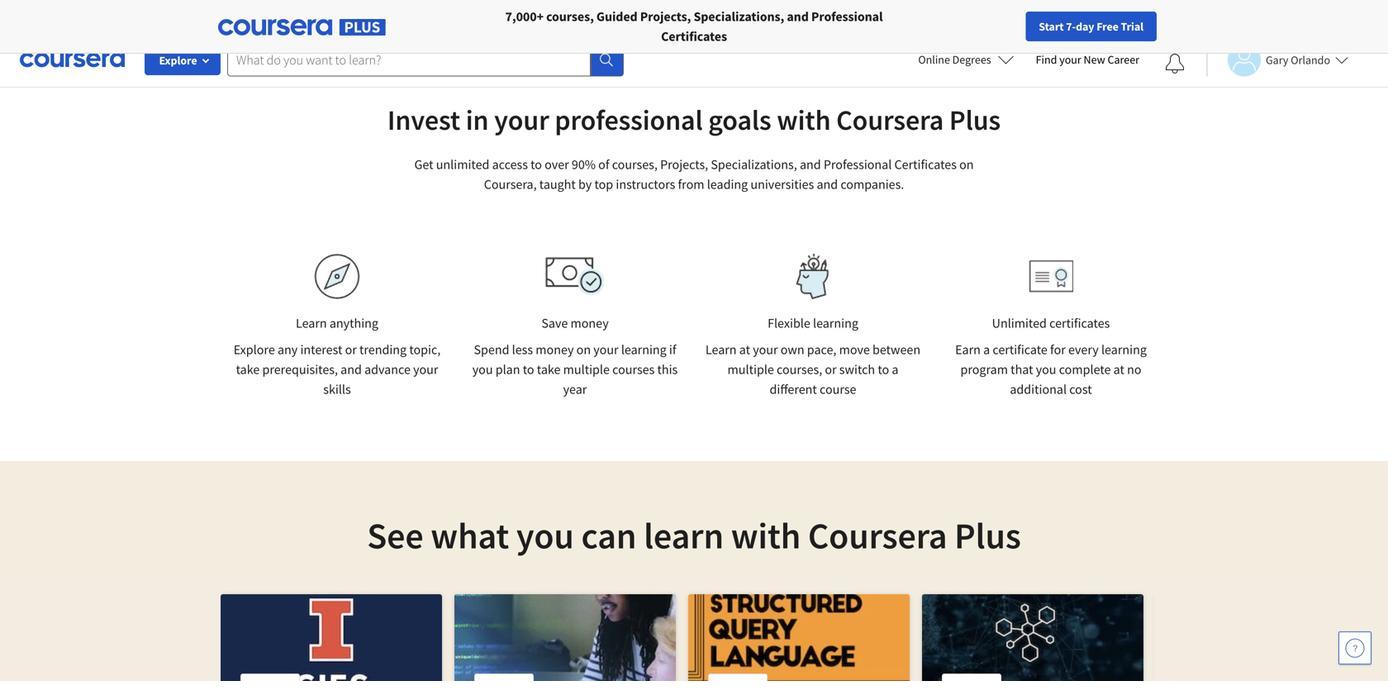 Task type: locate. For each thing, give the bounding box(es) containing it.
certificates up "companies." on the top right
[[895, 156, 957, 173]]

at left no
[[1114, 361, 1125, 378]]

0 horizontal spatial for
[[245, 8, 263, 25]]

professional inside get unlimited access to over 90% of courses, projects, specializations, and professional certificates on coursera, taught by top instructors from leading universities and companies.
[[824, 156, 892, 173]]

1 vertical spatial or
[[825, 361, 837, 378]]

1 vertical spatial courses,
[[612, 156, 658, 173]]

or down the anything
[[345, 341, 357, 358]]

python for everybody. university of michigan. specialization (5 courses) element
[[455, 594, 676, 681]]

to down between
[[878, 361, 890, 378]]

explore left any
[[234, 341, 275, 358]]

learning up the pace,
[[813, 315, 859, 332]]

to
[[531, 156, 542, 173], [523, 361, 535, 378], [878, 361, 890, 378]]

0 vertical spatial on
[[960, 156, 974, 173]]

coursera image
[[20, 47, 125, 73]]

1 vertical spatial projects,
[[661, 156, 709, 173]]

0 horizontal spatial certificates
[[661, 28, 727, 45]]

1 vertical spatial with
[[731, 513, 801, 558]]

explore inside dropdown button
[[159, 53, 197, 68]]

2 for from the left
[[357, 8, 375, 25]]

your down topic,
[[413, 361, 439, 378]]

in
[[466, 102, 489, 138]]

courses, up instructors
[[612, 156, 658, 173]]

explore button
[[145, 45, 221, 75]]

universities
[[751, 176, 815, 193]]

you
[[473, 361, 493, 378], [1036, 361, 1057, 378], [517, 513, 574, 558]]

1 take from the left
[[236, 361, 260, 378]]

7-
[[1067, 19, 1076, 34]]

complete
[[1060, 361, 1111, 378]]

instructors
[[616, 176, 676, 193]]

no
[[1128, 361, 1142, 378]]

0 horizontal spatial you
[[473, 361, 493, 378]]

0 vertical spatial or
[[345, 341, 357, 358]]

day
[[1076, 19, 1095, 34]]

your right in
[[495, 102, 549, 138]]

save money image
[[546, 257, 605, 296]]

1 vertical spatial professional
[[824, 156, 892, 173]]

explore down businesses link
[[159, 53, 197, 68]]

your inside the spend less money on your learning if you plan to take multiple courses this year
[[594, 341, 619, 358]]

you down spend
[[473, 361, 493, 378]]

money down save
[[536, 341, 574, 358]]

0 vertical spatial a
[[984, 341, 991, 358]]

at inside earn a certificate for every learning program that you complete at no additional cost
[[1114, 361, 1125, 378]]

a
[[984, 341, 991, 358], [892, 361, 899, 378]]

with
[[777, 102, 831, 138], [731, 513, 801, 558]]

for left the universities
[[245, 8, 263, 25]]

on inside get unlimited access to over 90% of courses, projects, specializations, and professional certificates on coursera, taught by top instructors from leading universities and companies.
[[960, 156, 974, 173]]

of
[[599, 156, 610, 173]]

what
[[431, 513, 509, 558]]

1 for from the left
[[245, 8, 263, 25]]

any
[[278, 341, 298, 358]]

learning for earn a certificate for every learning program that you complete at no additional cost
[[1102, 341, 1147, 358]]

1 vertical spatial plus
[[955, 513, 1022, 558]]

1 horizontal spatial certificates
[[895, 156, 957, 173]]

specializations, inside get unlimited access to over 90% of courses, projects, specializations, and professional certificates on coursera, taught by top instructors from leading universities and companies.
[[711, 156, 798, 173]]

move
[[840, 341, 870, 358]]

learning up courses
[[622, 341, 667, 358]]

2 horizontal spatial you
[[1036, 361, 1057, 378]]

0 horizontal spatial or
[[345, 341, 357, 358]]

0 vertical spatial with
[[777, 102, 831, 138]]

learn
[[296, 315, 327, 332], [706, 341, 737, 358]]

learning up no
[[1102, 341, 1147, 358]]

unlimited
[[436, 156, 490, 173]]

projects, inside 7,000+ courses, guided projects, specializations, and professional certificates
[[640, 8, 691, 25]]

courses, right 7,000+
[[547, 8, 594, 25]]

money right save
[[571, 315, 609, 332]]

projects, inside get unlimited access to over 90% of courses, projects, specializations, and professional certificates on coursera, taught by top instructors from leading universities and companies.
[[661, 156, 709, 173]]

90%
[[572, 156, 596, 173]]

at left own
[[740, 341, 751, 358]]

explore for explore any interest or trending topic, take prerequisites, and advance your skills
[[234, 341, 275, 358]]

your left own
[[753, 341, 778, 358]]

1 horizontal spatial on
[[960, 156, 974, 173]]

projects,
[[640, 8, 691, 25], [661, 156, 709, 173]]

explore any interest or trending topic, take prerequisites, and advance your skills
[[234, 341, 441, 398]]

learning inside earn a certificate for every learning program that you complete at no additional cost
[[1102, 341, 1147, 358]]

with right goals
[[777, 102, 831, 138]]

1 horizontal spatial explore
[[234, 341, 275, 358]]

0 vertical spatial specializations,
[[694, 8, 785, 25]]

your inside learn at your own pace, move between multiple courses, or switch to a different course
[[753, 341, 778, 358]]

to left 'over'
[[531, 156, 542, 173]]

companies.
[[841, 176, 905, 193]]

professional
[[812, 8, 883, 25], [824, 156, 892, 173]]

2 horizontal spatial learning
[[1102, 341, 1147, 358]]

certificates down university of michigan image
[[661, 28, 727, 45]]

start 7-day free trial button
[[1026, 12, 1157, 41]]

0 horizontal spatial learn
[[296, 315, 327, 332]]

with for goals
[[777, 102, 831, 138]]

0 vertical spatial courses,
[[547, 8, 594, 25]]

0 horizontal spatial a
[[892, 361, 899, 378]]

2 take from the left
[[537, 361, 561, 378]]

multiple
[[564, 361, 610, 378], [728, 361, 774, 378]]

multiple up different
[[728, 361, 774, 378]]

0 horizontal spatial on
[[577, 341, 591, 358]]

learning inside the spend less money on your learning if you plan to take multiple courses this year
[[622, 341, 667, 358]]

1 horizontal spatial at
[[1114, 361, 1125, 378]]

1 horizontal spatial a
[[984, 341, 991, 358]]

1 horizontal spatial courses,
[[612, 156, 658, 173]]

your
[[1060, 52, 1082, 67], [495, 102, 549, 138], [594, 341, 619, 358], [753, 341, 778, 358], [413, 361, 439, 378]]

1 multiple from the left
[[564, 361, 610, 378]]

businesses link
[[130, 0, 225, 33]]

1 vertical spatial a
[[892, 361, 899, 378]]

topic,
[[409, 341, 441, 358]]

1 vertical spatial learn
[[706, 341, 737, 358]]

learn inside learn at your own pace, move between multiple courses, or switch to a different course
[[706, 341, 737, 358]]

0 horizontal spatial explore
[[159, 53, 197, 68]]

1 vertical spatial coursera
[[808, 513, 948, 558]]

0 vertical spatial certificates
[[661, 28, 727, 45]]

goals
[[709, 102, 772, 138]]

courses, inside 7,000+ courses, guided projects, specializations, and professional certificates
[[547, 8, 594, 25]]

a inside learn at your own pace, move between multiple courses, or switch to a different course
[[892, 361, 899, 378]]

0 vertical spatial plus
[[950, 102, 1001, 138]]

you left can
[[517, 513, 574, 558]]

projects, up from
[[661, 156, 709, 173]]

money
[[571, 315, 609, 332], [536, 341, 574, 358]]

1 horizontal spatial for
[[357, 8, 375, 25]]

on
[[960, 156, 974, 173], [577, 341, 591, 358]]

1 vertical spatial certificates
[[895, 156, 957, 173]]

from
[[678, 176, 705, 193]]

see
[[367, 513, 424, 558]]

certificates
[[1050, 315, 1111, 332]]

businesses
[[155, 8, 218, 25]]

flexible
[[768, 315, 811, 332]]

learn
[[644, 513, 724, 558]]

0 vertical spatial at
[[740, 341, 751, 358]]

with for learn
[[731, 513, 801, 558]]

0 horizontal spatial take
[[236, 361, 260, 378]]

None search field
[[227, 43, 624, 76]]

learn right if
[[706, 341, 737, 358]]

courses, up different
[[777, 361, 823, 378]]

university of michigan image
[[681, 0, 725, 12]]

free
[[1097, 19, 1119, 34]]

trending
[[360, 341, 407, 358]]

1 horizontal spatial take
[[537, 361, 561, 378]]

coursera
[[837, 102, 944, 138], [808, 513, 948, 558]]

or up the course on the right bottom of the page
[[825, 361, 837, 378]]

0 horizontal spatial courses,
[[547, 8, 594, 25]]

online degrees button
[[906, 41, 1028, 78]]

help center image
[[1346, 638, 1366, 658]]

0 horizontal spatial at
[[740, 341, 751, 358]]

1 vertical spatial at
[[1114, 361, 1125, 378]]

1 horizontal spatial learning
[[813, 315, 859, 332]]

1 horizontal spatial or
[[825, 361, 837, 378]]

learning
[[813, 315, 859, 332], [622, 341, 667, 358], [1102, 341, 1147, 358]]

to inside the spend less money on your learning if you plan to take multiple courses this year
[[523, 361, 535, 378]]

multiple up year
[[564, 361, 610, 378]]

0 vertical spatial coursera
[[837, 102, 944, 138]]

plus for invest in your professional goals with coursera plus
[[950, 102, 1001, 138]]

plus for see what you can learn with coursera plus
[[955, 513, 1022, 558]]

for
[[245, 8, 263, 25], [357, 8, 375, 25]]

1 vertical spatial money
[[536, 341, 574, 358]]

1 vertical spatial explore
[[234, 341, 275, 358]]

1 vertical spatial on
[[577, 341, 591, 358]]

with right learn
[[731, 513, 801, 558]]

or
[[345, 341, 357, 358], [825, 361, 837, 378]]

gary
[[1267, 52, 1289, 67]]

for left governments
[[357, 8, 375, 25]]

explore inside "explore any interest or trending topic, take prerequisites, and advance your skills"
[[234, 341, 275, 358]]

and
[[787, 8, 809, 25], [800, 156, 821, 173], [817, 176, 838, 193], [341, 361, 362, 378]]

you inside earn a certificate for every learning program that you complete at no additional cost
[[1036, 361, 1057, 378]]

the structured query language (sql). university of colorado boulder. course element
[[689, 594, 910, 681]]

for governments
[[357, 8, 452, 25]]

if
[[670, 341, 677, 358]]

0 horizontal spatial multiple
[[564, 361, 610, 378]]

projects, right guided
[[640, 8, 691, 25]]

courses,
[[547, 8, 594, 25], [612, 156, 658, 173], [777, 361, 823, 378]]

guided
[[597, 8, 638, 25]]

7,000+
[[506, 8, 544, 25]]

take left prerequisites,
[[236, 361, 260, 378]]

course
[[820, 381, 857, 398]]

a right earn
[[984, 341, 991, 358]]

certificates inside 7,000+ courses, guided projects, specializations, and professional certificates
[[661, 28, 727, 45]]

2 horizontal spatial courses,
[[777, 361, 823, 378]]

learn up interest
[[296, 315, 327, 332]]

your up courses
[[594, 341, 619, 358]]

take
[[236, 361, 260, 378], [537, 361, 561, 378]]

banner navigation
[[13, 0, 465, 33]]

you up additional
[[1036, 361, 1057, 378]]

gary orlando
[[1267, 52, 1331, 67]]

2 multiple from the left
[[728, 361, 774, 378]]

0 vertical spatial professional
[[812, 8, 883, 25]]

gary orlando button
[[1207, 43, 1349, 76]]

learn for learn at your own pace, move between multiple courses, or switch to a different course
[[706, 341, 737, 358]]

take inside the spend less money on your learning if you plan to take multiple courses this year
[[537, 361, 561, 378]]

0 vertical spatial explore
[[159, 53, 197, 68]]

0 vertical spatial projects,
[[640, 8, 691, 25]]

1 horizontal spatial learn
[[706, 341, 737, 358]]

specializations,
[[694, 8, 785, 25], [711, 156, 798, 173]]

certificates
[[661, 28, 727, 45], [895, 156, 957, 173]]

What do you want to learn? text field
[[227, 43, 591, 76]]

plus
[[950, 102, 1001, 138], [955, 513, 1022, 558]]

or inside learn at your own pace, move between multiple courses, or switch to a different course
[[825, 361, 837, 378]]

take right plan at left bottom
[[537, 361, 561, 378]]

0 horizontal spatial learning
[[622, 341, 667, 358]]

0 vertical spatial learn
[[296, 315, 327, 332]]

to right plan at left bottom
[[523, 361, 535, 378]]

1 horizontal spatial multiple
[[728, 361, 774, 378]]

1 vertical spatial specializations,
[[711, 156, 798, 173]]

start
[[1039, 19, 1064, 34]]

trial
[[1121, 19, 1144, 34]]

flexible learning image
[[785, 254, 842, 299]]

courses, inside get unlimited access to over 90% of courses, projects, specializations, and professional certificates on coursera, taught by top instructors from leading universities and companies.
[[612, 156, 658, 173]]

2 vertical spatial courses,
[[777, 361, 823, 378]]

a down between
[[892, 361, 899, 378]]

money inside the spend less money on your learning if you plan to take multiple courses this year
[[536, 341, 574, 358]]

explore
[[159, 53, 197, 68], [234, 341, 275, 358]]



Task type: vqa. For each thing, say whether or not it's contained in the screenshot.
Gary Orlando popup button at the top right
yes



Task type: describe. For each thing, give the bounding box(es) containing it.
save money
[[542, 315, 609, 332]]

coursera for see what you can learn with coursera plus
[[808, 513, 948, 558]]

courses, inside learn at your own pace, move between multiple courses, or switch to a different course
[[777, 361, 823, 378]]

leading teams: developing as a leader. university of illinois at urbana-champaign. course element
[[221, 594, 442, 681]]

for for universities
[[245, 8, 263, 25]]

flexible learning
[[768, 315, 859, 332]]

less
[[512, 341, 533, 358]]

program
[[961, 361, 1009, 378]]

learning for spend less money on your learning if you plan to take multiple courses this year
[[622, 341, 667, 358]]

learn for learn anything
[[296, 315, 327, 332]]

for for governments
[[357, 8, 375, 25]]

spend less money on your learning if you plan to take multiple courses this year
[[473, 341, 678, 398]]

coursera,
[[484, 176, 537, 193]]

access
[[492, 156, 528, 173]]

new
[[1084, 52, 1106, 67]]

over
[[545, 156, 569, 173]]

to inside learn at your own pace, move between multiple courses, or switch to a different course
[[878, 361, 890, 378]]

specializations, inside 7,000+ courses, guided projects, specializations, and professional certificates
[[694, 8, 785, 25]]

different
[[770, 381, 817, 398]]

find
[[1036, 52, 1058, 67]]

your right find
[[1060, 52, 1082, 67]]

online degrees
[[919, 52, 992, 67]]

every
[[1069, 341, 1099, 358]]

additional
[[1011, 381, 1067, 398]]

on inside the spend less money on your learning if you plan to take multiple courses this year
[[577, 341, 591, 358]]

certificates inside get unlimited access to over 90% of courses, projects, specializations, and professional certificates on coursera, taught by top instructors from leading universities and companies.
[[895, 156, 957, 173]]

explore for explore
[[159, 53, 197, 68]]

professional inside 7,000+ courses, guided projects, specializations, and professional certificates
[[812, 8, 883, 25]]

degrees
[[953, 52, 992, 67]]

prerequisites,
[[262, 361, 338, 378]]

1 horizontal spatial you
[[517, 513, 574, 558]]

cost
[[1070, 381, 1093, 398]]

taught
[[540, 176, 576, 193]]

get unlimited access to over 90% of courses, projects, specializations, and professional certificates on coursera, taught by top instructors from leading universities and companies.
[[415, 156, 974, 193]]

learn anything
[[296, 315, 379, 332]]

find your new career
[[1036, 52, 1140, 67]]

start 7-day free trial
[[1039, 19, 1144, 34]]

multiple inside learn at your own pace, move between multiple courses, or switch to a different course
[[728, 361, 774, 378]]

earn
[[956, 341, 981, 358]]

find your new career link
[[1028, 50, 1148, 70]]

interest
[[300, 341, 343, 358]]

plan
[[496, 361, 520, 378]]

and inside 7,000+ courses, guided projects, specializations, and professional certificates
[[787, 8, 809, 25]]

save
[[542, 315, 568, 332]]

get
[[415, 156, 434, 173]]

learn anything image
[[315, 254, 360, 299]]

0 vertical spatial money
[[571, 315, 609, 332]]

for
[[1051, 341, 1066, 358]]

by
[[579, 176, 592, 193]]

unlimited
[[993, 315, 1047, 332]]

unlimited certificates
[[993, 315, 1111, 332]]

professional
[[555, 102, 703, 138]]

invest in your professional goals with coursera plus
[[388, 102, 1001, 138]]

to inside get unlimited access to over 90% of courses, projects, specializations, and professional certificates on coursera, taught by top instructors from leading universities and companies.
[[531, 156, 542, 173]]

your inside "explore any interest or trending topic, take prerequisites, and advance your skills"
[[413, 361, 439, 378]]

online
[[919, 52, 951, 67]]

orlando
[[1292, 52, 1331, 67]]

a inside earn a certificate for every learning program that you complete at no additional cost
[[984, 341, 991, 358]]

earn a certificate for every learning program that you complete at no additional cost
[[956, 341, 1147, 398]]

career
[[1108, 52, 1140, 67]]

governments
[[377, 8, 452, 25]]

and inside "explore any interest or trending topic, take prerequisites, and advance your skills"
[[341, 361, 362, 378]]

that
[[1011, 361, 1034, 378]]

year
[[564, 381, 587, 398]]

coursera for invest in your professional goals with coursera plus
[[837, 102, 944, 138]]

you inside the spend less money on your learning if you plan to take multiple courses this year
[[473, 361, 493, 378]]

see what you can learn with coursera plus
[[367, 513, 1022, 558]]

anything
[[330, 315, 379, 332]]

leading
[[707, 176, 748, 193]]

advance
[[365, 361, 411, 378]]

take inside "explore any interest or trending topic, take prerequisites, and advance your skills"
[[236, 361, 260, 378]]

switch
[[840, 361, 876, 378]]

introduction to programming with python and java. university of pennsylvania. specialization (4 courses) element
[[923, 594, 1144, 681]]

or inside "explore any interest or trending topic, take prerequisites, and advance your skills"
[[345, 341, 357, 358]]

at inside learn at your own pace, move between multiple courses, or switch to a different course
[[740, 341, 751, 358]]

skills
[[323, 381, 351, 398]]

coursera plus image
[[218, 19, 386, 36]]

certificate
[[993, 341, 1048, 358]]

universities
[[265, 8, 330, 25]]

pace,
[[808, 341, 837, 358]]

own
[[781, 341, 805, 358]]

top
[[595, 176, 614, 193]]

learn at your own pace, move between multiple courses, or switch to a different course
[[706, 341, 921, 398]]

7,000+ courses, guided projects, specializations, and professional certificates
[[506, 8, 883, 45]]

spend
[[474, 341, 510, 358]]

between
[[873, 341, 921, 358]]

multiple inside the spend less money on your learning if you plan to take multiple courses this year
[[564, 361, 610, 378]]

for universities
[[245, 8, 330, 25]]

unlimited certificates image
[[1029, 260, 1074, 293]]

courses
[[613, 361, 655, 378]]

this
[[658, 361, 678, 378]]

invest
[[388, 102, 461, 138]]

show notifications image
[[1166, 54, 1186, 74]]

can
[[582, 513, 637, 558]]



